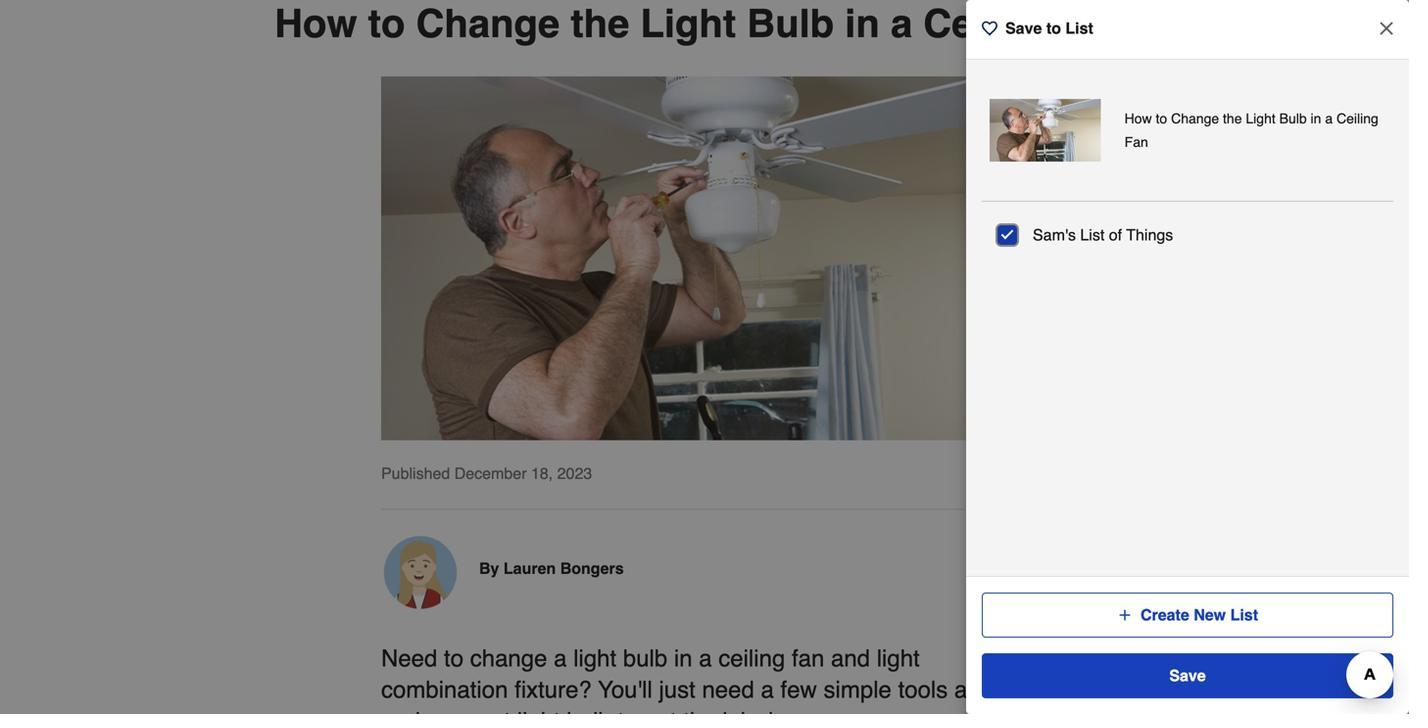 Task type: locate. For each thing, give the bounding box(es) containing it.
combination
[[381, 677, 508, 704]]

create new list
[[1141, 606, 1258, 624]]

and up 'simple'
[[831, 645, 870, 672]]

close image
[[1377, 19, 1396, 38]]

need
[[702, 677, 754, 704]]

0 vertical spatial in
[[845, 1, 880, 46]]

0 vertical spatial list
[[1065, 19, 1093, 37]]

tools
[[898, 677, 948, 704]]

0 horizontal spatial how
[[274, 1, 357, 46]]

list left of
[[1080, 226, 1105, 244]]

1 horizontal spatial change
[[1171, 111, 1219, 126]]

bulb
[[623, 645, 668, 672], [567, 708, 611, 714]]

1 horizontal spatial save
[[1169, 667, 1206, 685]]

list inside button
[[1230, 606, 1258, 624]]

save right the heart outline icon
[[1005, 19, 1042, 37]]

2 horizontal spatial the
[[1223, 111, 1242, 126]]

0 horizontal spatial bulb
[[747, 1, 834, 46]]

1 vertical spatial bulb
[[567, 708, 611, 714]]

2 vertical spatial list
[[1230, 606, 1258, 624]]

0 vertical spatial light
[[640, 1, 736, 46]]

0 vertical spatial bulb
[[623, 645, 668, 672]]

0 horizontal spatial the
[[571, 1, 629, 46]]

0 horizontal spatial and
[[831, 645, 870, 672]]

list for create new list
[[1230, 606, 1258, 624]]

plus image
[[1117, 608, 1133, 623]]

just
[[659, 677, 695, 704]]

save to list
[[1005, 19, 1093, 37]]

light down fixture?
[[517, 708, 560, 714]]

0 vertical spatial save
[[1005, 19, 1042, 37]]

1 horizontal spatial in
[[845, 1, 880, 46]]

save
[[1005, 19, 1042, 37], [1169, 667, 1206, 685]]

and
[[831, 645, 870, 672], [954, 677, 994, 704]]

a
[[891, 1, 912, 46], [1325, 111, 1333, 126], [554, 645, 567, 672], [699, 645, 712, 672], [761, 677, 774, 704], [1000, 677, 1013, 704]]

list right new
[[1230, 606, 1258, 624]]

1 horizontal spatial how
[[1125, 111, 1152, 126]]

sam's
[[1033, 226, 1076, 244]]

0 horizontal spatial bulb
[[567, 708, 611, 714]]

light
[[573, 645, 617, 672], [877, 645, 920, 672], [517, 708, 560, 714]]

list
[[1065, 19, 1093, 37], [1080, 226, 1105, 244], [1230, 606, 1258, 624]]

fan
[[1065, 1, 1135, 46], [1125, 134, 1148, 150]]

ceiling
[[718, 645, 785, 672]]

fan inside how to change the light bulb in a ceiling fan
[[1125, 134, 1148, 150]]

2 vertical spatial the
[[683, 708, 716, 714]]

1 vertical spatial fan
[[1125, 134, 1148, 150]]

0 vertical spatial the
[[571, 1, 629, 46]]

0 horizontal spatial ceiling
[[923, 1, 1054, 46]]

bulb up 'you'll'
[[623, 645, 668, 672]]

of
[[1109, 226, 1122, 244]]

bulb down fixture?
[[567, 708, 611, 714]]

the inside need to change a light bulb in a ceiling fan and light combination fixture? you'll just need a few simple tools and a replacement light bulb to get the job done.
[[683, 708, 716, 714]]

and right tools
[[954, 677, 994, 704]]

few
[[780, 677, 817, 704]]

bongers
[[560, 560, 624, 578]]

0 horizontal spatial save
[[1005, 19, 1042, 37]]

18,
[[531, 465, 553, 483]]

create
[[1141, 606, 1189, 624]]

light up 'you'll'
[[573, 645, 617, 672]]

item image image
[[990, 99, 1101, 162]]

save inside button
[[1169, 667, 1206, 685]]

1 horizontal spatial the
[[683, 708, 716, 714]]

1 vertical spatial bulb
[[1279, 111, 1307, 126]]

you'll
[[598, 677, 652, 704]]

2 vertical spatial in
[[674, 645, 692, 672]]

save for save to list
[[1005, 19, 1042, 37]]

list right the heart outline icon
[[1065, 19, 1093, 37]]

how to change the light bulb in a ceiling fan
[[274, 1, 1135, 46], [1125, 111, 1378, 150]]

published december 18, 2023
[[381, 465, 592, 483]]

fan
[[792, 645, 824, 672]]

how
[[274, 1, 357, 46], [1125, 111, 1152, 126]]

light up tools
[[877, 645, 920, 672]]

0 horizontal spatial in
[[674, 645, 692, 672]]

change
[[416, 1, 560, 46], [1171, 111, 1219, 126]]

light
[[640, 1, 736, 46], [1246, 111, 1276, 126]]

0 vertical spatial fan
[[1065, 1, 1135, 46]]

1 horizontal spatial bulb
[[623, 645, 668, 672]]

1 horizontal spatial light
[[1246, 111, 1276, 126]]

1 horizontal spatial and
[[954, 677, 994, 704]]

december
[[454, 465, 527, 483]]

0 vertical spatial how
[[274, 1, 357, 46]]

0 vertical spatial and
[[831, 645, 870, 672]]

in
[[845, 1, 880, 46], [1311, 111, 1321, 126], [674, 645, 692, 672]]

need
[[381, 645, 437, 672]]

1 horizontal spatial light
[[573, 645, 617, 672]]

2 horizontal spatial in
[[1311, 111, 1321, 126]]

0 horizontal spatial light
[[640, 1, 736, 46]]

done.
[[760, 708, 819, 714]]

1 vertical spatial save
[[1169, 667, 1206, 685]]

the
[[571, 1, 629, 46], [1223, 111, 1242, 126], [683, 708, 716, 714]]

job
[[722, 708, 754, 714]]

1 vertical spatial and
[[954, 677, 994, 704]]

to
[[368, 1, 405, 46], [1046, 19, 1061, 37], [1156, 111, 1167, 126], [444, 645, 464, 672], [618, 708, 637, 714]]

bulb
[[747, 1, 834, 46], [1279, 111, 1307, 126]]

save down the create new list button
[[1169, 667, 1206, 685]]

ceiling
[[923, 1, 1054, 46], [1337, 111, 1378, 126]]

1 vertical spatial ceiling
[[1337, 111, 1378, 126]]

0 vertical spatial ceiling
[[923, 1, 1054, 46]]

0 vertical spatial change
[[416, 1, 560, 46]]



Task type: describe. For each thing, give the bounding box(es) containing it.
in inside need to change a light bulb in a ceiling fan and light combination fixture? you'll just need a few simple tools and a replacement light bulb to get the job done.
[[674, 645, 692, 672]]

simple
[[824, 677, 892, 704]]

1 vertical spatial the
[[1223, 111, 1242, 126]]

new
[[1194, 606, 1226, 624]]

by
[[479, 560, 499, 578]]

0 vertical spatial bulb
[[747, 1, 834, 46]]

heart outline image
[[982, 21, 998, 36]]

lauren
[[504, 560, 556, 578]]

1 horizontal spatial ceiling
[[1337, 111, 1378, 126]]

get
[[644, 708, 677, 714]]

1 vertical spatial in
[[1311, 111, 1321, 126]]

things
[[1126, 226, 1173, 244]]

save for save
[[1169, 667, 1206, 685]]

list for save to list
[[1065, 19, 1093, 37]]

lauren bongers image
[[381, 534, 460, 612]]

need to change a light bulb in a ceiling fan and light combination fixture? you'll just need a few simple tools and a replacement light bulb to get the job done.
[[381, 645, 1013, 714]]

fixture?
[[515, 677, 592, 704]]

1 vertical spatial light
[[1246, 111, 1276, 126]]

sam's list of things
[[1033, 226, 1173, 244]]

2023
[[557, 465, 592, 483]]

replacement
[[381, 708, 511, 714]]

2 horizontal spatial light
[[877, 645, 920, 672]]

1 horizontal spatial bulb
[[1279, 111, 1307, 126]]

0 horizontal spatial change
[[416, 1, 560, 46]]

1 vertical spatial change
[[1171, 111, 1219, 126]]

1 vertical spatial list
[[1080, 226, 1105, 244]]

a man changing a lightbulb in a ceiling fan light. image
[[381, 76, 1028, 441]]

save button
[[982, 654, 1393, 699]]

published
[[381, 465, 450, 483]]

change
[[470, 645, 547, 672]]

1 vertical spatial how
[[1125, 111, 1152, 126]]

create new list button
[[982, 593, 1393, 638]]

1 vertical spatial how to change the light bulb in a ceiling fan
[[1125, 111, 1378, 150]]

0 horizontal spatial light
[[517, 708, 560, 714]]

by lauren bongers
[[479, 560, 624, 578]]

0 vertical spatial how to change the light bulb in a ceiling fan
[[274, 1, 1135, 46]]



Task type: vqa. For each thing, say whether or not it's contained in the screenshot.
Bongers
yes



